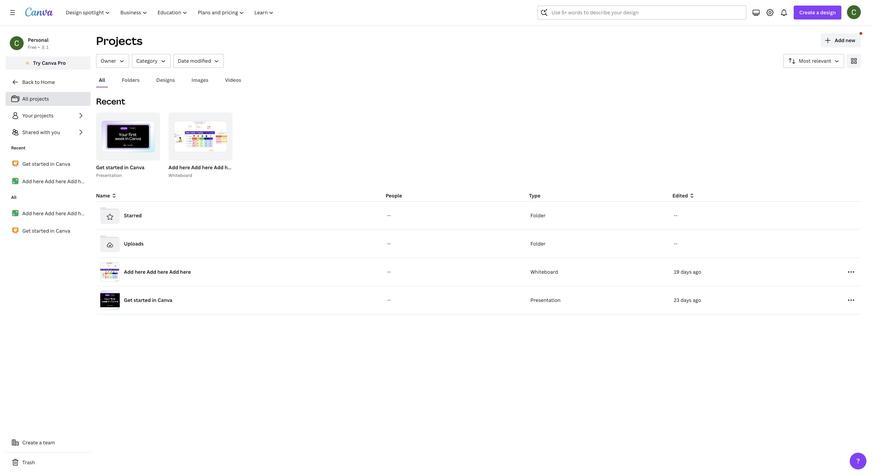 Task type: vqa. For each thing, say whether or not it's contained in the screenshot.
PINK RED PASTEL HAPPY VALENTINE'S DAY PHOTO COLLAGE
no



Task type: locate. For each thing, give the bounding box(es) containing it.
1 vertical spatial presentation
[[531, 297, 561, 303]]

0 vertical spatial projects
[[30, 95, 49, 102]]

1 horizontal spatial all
[[22, 95, 28, 102]]

27
[[151, 152, 155, 157]]

get started in canva
[[22, 161, 70, 167], [22, 228, 70, 234], [124, 297, 172, 303]]

days
[[681, 269, 692, 275], [681, 297, 692, 303]]

trash link
[[6, 456, 91, 470]]

people
[[386, 192, 402, 199]]

days for 23
[[681, 297, 692, 303]]

2 vertical spatial list
[[6, 206, 91, 238]]

2 ago from the top
[[693, 297, 702, 303]]

add
[[835, 37, 845, 44], [169, 164, 178, 171], [191, 164, 201, 171], [214, 164, 224, 171], [22, 178, 32, 185], [45, 178, 54, 185], [67, 178, 77, 185], [22, 210, 32, 217], [45, 210, 54, 217], [67, 210, 77, 217], [124, 269, 134, 275], [147, 269, 156, 275], [169, 269, 179, 275]]

None search field
[[538, 6, 747, 20]]

1 vertical spatial folder
[[531, 240, 546, 247]]

0 horizontal spatial a
[[39, 439, 42, 446]]

projects right your
[[34, 112, 54, 119]]

--
[[387, 212, 391, 219], [674, 212, 678, 219], [387, 240, 391, 247], [674, 240, 678, 247], [387, 269, 391, 275], [387, 297, 391, 303]]

0 vertical spatial presentation
[[96, 172, 122, 178]]

0 vertical spatial get started in canva link
[[6, 157, 91, 171]]

3 list from the top
[[6, 206, 91, 238]]

days right 23
[[681, 297, 692, 303]]

a
[[817, 9, 820, 16], [39, 439, 42, 446]]

design
[[821, 9, 837, 16]]

images
[[192, 77, 209, 83]]

here
[[179, 164, 190, 171], [202, 164, 213, 171], [225, 164, 236, 171], [33, 178, 44, 185], [56, 178, 66, 185], [78, 178, 89, 185], [33, 210, 44, 217], [56, 210, 66, 217], [78, 210, 89, 217], [135, 269, 146, 275], [158, 269, 168, 275], [180, 269, 191, 275]]

1 horizontal spatial a
[[817, 9, 820, 16]]

try canva pro button
[[6, 56, 91, 70]]

2 vertical spatial add here add here add here
[[124, 269, 191, 275]]

0 vertical spatial all
[[99, 77, 105, 83]]

0 vertical spatial create
[[800, 9, 816, 16]]

all inside button
[[99, 77, 105, 83]]

a inside button
[[39, 439, 42, 446]]

pro
[[58, 60, 66, 66]]

days right 19
[[681, 269, 692, 275]]

1 ago from the top
[[693, 269, 702, 275]]

a left team
[[39, 439, 42, 446]]

Category button
[[132, 54, 171, 68]]

started
[[32, 161, 49, 167], [106, 164, 123, 171], [32, 228, 49, 234], [134, 297, 151, 303]]

0 horizontal spatial whiteboard
[[169, 172, 192, 178]]

folders button
[[119, 74, 143, 87]]

recent down all button on the top of page
[[96, 95, 125, 107]]

0 vertical spatial add here add here add here link
[[6, 174, 91, 189]]

create
[[800, 9, 816, 16], [22, 439, 38, 446]]

folder
[[531, 212, 546, 219], [531, 240, 546, 247]]

1 right •
[[46, 44, 49, 50]]

recent
[[96, 95, 125, 107], [11, 145, 25, 151]]

0 vertical spatial whiteboard
[[169, 172, 192, 178]]

2 vertical spatial get started in canva
[[124, 297, 172, 303]]

create left design
[[800, 9, 816, 16]]

canva
[[42, 60, 57, 66], [56, 161, 70, 167], [130, 164, 145, 171], [56, 228, 70, 234], [158, 297, 172, 303]]

ago right 19
[[693, 269, 702, 275]]

1 vertical spatial get started in canva link
[[6, 224, 91, 238]]

in
[[50, 161, 55, 167], [124, 164, 129, 171], [50, 228, 55, 234], [152, 297, 157, 303]]

to
[[35, 79, 40, 85]]

1 vertical spatial 1
[[144, 152, 146, 157]]

try
[[33, 60, 41, 66]]

back to home link
[[6, 75, 91, 89]]

0 vertical spatial 1
[[46, 44, 49, 50]]

all inside list
[[22, 95, 28, 102]]

0 horizontal spatial recent
[[11, 145, 25, 151]]

1 vertical spatial get started in canva
[[22, 228, 70, 234]]

all
[[99, 77, 105, 83], [22, 95, 28, 102], [11, 194, 17, 200]]

1 folder from the top
[[531, 212, 546, 219]]

all projects
[[22, 95, 49, 102]]

0 vertical spatial folder
[[531, 212, 546, 219]]

create inside button
[[22, 439, 38, 446]]

ago for 19 days ago
[[693, 269, 702, 275]]

Sort by button
[[784, 54, 845, 68]]

0 vertical spatial ago
[[693, 269, 702, 275]]

1 horizontal spatial 1
[[144, 152, 146, 157]]

0 horizontal spatial create
[[22, 439, 38, 446]]

projects for your projects
[[34, 112, 54, 119]]

all for all projects
[[22, 95, 28, 102]]

get started in canva presentation
[[96, 164, 145, 178]]

presentation
[[96, 172, 122, 178], [531, 297, 561, 303]]

date
[[178, 57, 189, 64]]

a left design
[[817, 9, 820, 16]]

ago right 23
[[693, 297, 702, 303]]

0 vertical spatial list
[[6, 92, 91, 139]]

your
[[22, 112, 33, 119]]

videos button
[[222, 74, 244, 87]]

1 vertical spatial days
[[681, 297, 692, 303]]

1 left of
[[144, 152, 146, 157]]

1 vertical spatial recent
[[11, 145, 25, 151]]

0 horizontal spatial all
[[11, 194, 17, 200]]

create a team button
[[6, 436, 91, 450]]

1 vertical spatial create
[[22, 439, 38, 446]]

images button
[[189, 74, 211, 87]]

started inside get started in canva presentation
[[106, 164, 123, 171]]

shared with you
[[22, 129, 60, 136]]

1 vertical spatial all
[[22, 95, 28, 102]]

1 horizontal spatial create
[[800, 9, 816, 16]]

get started in canva link
[[6, 157, 91, 171], [6, 224, 91, 238]]

2 folder from the top
[[531, 240, 546, 247]]

2 list from the top
[[6, 157, 91, 189]]

projects
[[30, 95, 49, 102], [34, 112, 54, 119]]

get
[[22, 161, 31, 167], [96, 164, 105, 171], [22, 228, 31, 234], [124, 297, 133, 303]]

1 vertical spatial add here add here add here link
[[6, 206, 91, 221]]

ago
[[693, 269, 702, 275], [693, 297, 702, 303]]

add here add here add here
[[22, 178, 89, 185], [22, 210, 89, 217], [124, 269, 191, 275]]

modified
[[190, 57, 211, 64]]

recent down shared
[[11, 145, 25, 151]]

1 vertical spatial whiteboard
[[531, 269, 559, 275]]

whiteboard
[[169, 172, 192, 178], [531, 269, 559, 275]]

1 vertical spatial list
[[6, 157, 91, 189]]

0 vertical spatial a
[[817, 9, 820, 16]]

of
[[147, 152, 150, 157]]

trash
[[22, 459, 35, 466]]

create a design
[[800, 9, 837, 16]]

-
[[387, 212, 389, 219], [389, 212, 391, 219], [674, 212, 676, 219], [676, 212, 678, 219], [387, 240, 389, 247], [389, 240, 391, 247], [674, 240, 676, 247], [676, 240, 678, 247], [387, 269, 389, 275], [389, 269, 391, 275], [387, 297, 389, 303], [389, 297, 391, 303]]

edited
[[673, 192, 689, 199]]

all button
[[96, 74, 108, 87]]

most relevant
[[799, 57, 832, 64]]

home
[[41, 79, 55, 85]]

1 vertical spatial add here add here add here
[[22, 210, 89, 217]]

0 horizontal spatial presentation
[[96, 172, 122, 178]]

19
[[674, 269, 680, 275]]

back
[[22, 79, 34, 85]]

1 vertical spatial projects
[[34, 112, 54, 119]]

add new
[[835, 37, 856, 44]]

category
[[136, 57, 158, 64]]

1 vertical spatial ago
[[693, 297, 702, 303]]

2 horizontal spatial all
[[99, 77, 105, 83]]

1 vertical spatial a
[[39, 439, 42, 446]]

2 add here add here add here link from the top
[[6, 206, 91, 221]]

add new button
[[822, 33, 862, 47]]

ago for 23 days ago
[[693, 297, 702, 303]]

with
[[40, 129, 50, 136]]

canva inside get started in canva presentation
[[130, 164, 145, 171]]

1 list from the top
[[6, 92, 91, 139]]

free •
[[28, 44, 40, 50]]

create left team
[[22, 439, 38, 446]]

free
[[28, 44, 37, 50]]

list containing get started in canva
[[6, 157, 91, 189]]

0 horizontal spatial 1
[[46, 44, 49, 50]]

1
[[46, 44, 49, 50], [144, 152, 146, 157]]

edited button
[[673, 192, 811, 200]]

1 horizontal spatial whiteboard
[[531, 269, 559, 275]]

projects down back to home
[[30, 95, 49, 102]]

name button
[[96, 192, 117, 200]]

add here add here add here link
[[6, 174, 91, 189], [6, 206, 91, 221]]

all for all button on the top of page
[[99, 77, 105, 83]]

0 vertical spatial add here add here add here
[[22, 178, 89, 185]]

back to home
[[22, 79, 55, 85]]

a inside dropdown button
[[817, 9, 820, 16]]

0 vertical spatial days
[[681, 269, 692, 275]]

add here add here add here button
[[169, 163, 236, 172]]

get inside get started in canva presentation
[[96, 164, 105, 171]]

0 vertical spatial recent
[[96, 95, 125, 107]]

folder for uploads
[[531, 240, 546, 247]]

list
[[6, 92, 91, 139], [6, 157, 91, 189], [6, 206, 91, 238]]

create inside dropdown button
[[800, 9, 816, 16]]



Task type: describe. For each thing, give the bounding box(es) containing it.
all projects link
[[6, 92, 91, 106]]

top level navigation element
[[61, 6, 280, 20]]

•
[[38, 44, 40, 50]]

your projects link
[[6, 109, 91, 123]]

a for design
[[817, 9, 820, 16]]

try canva pro
[[33, 60, 66, 66]]

name
[[96, 192, 110, 199]]

1 of 27
[[144, 152, 155, 157]]

most
[[799, 57, 811, 64]]

date modified
[[178, 57, 211, 64]]

23 days ago
[[674, 297, 702, 303]]

2 vertical spatial all
[[11, 194, 17, 200]]

videos
[[225, 77, 241, 83]]

create for create a team
[[22, 439, 38, 446]]

1 horizontal spatial presentation
[[531, 297, 561, 303]]

starred
[[124, 212, 142, 219]]

Date modified button
[[173, 54, 224, 68]]

23
[[674, 297, 680, 303]]

create a team
[[22, 439, 55, 446]]

2 get started in canva link from the top
[[6, 224, 91, 238]]

add here add here add here whiteboard
[[169, 164, 236, 178]]

get started in canva button
[[96, 163, 145, 172]]

uploads
[[124, 240, 144, 247]]

shared with you link
[[6, 125, 91, 139]]

list containing add here add here add here
[[6, 206, 91, 238]]

Owner button
[[96, 54, 129, 68]]

designs button
[[154, 74, 178, 87]]

days for 19
[[681, 269, 692, 275]]

team
[[43, 439, 55, 446]]

0 vertical spatial get started in canva
[[22, 161, 70, 167]]

your projects
[[22, 112, 54, 119]]

Search search field
[[552, 6, 733, 19]]

new
[[846, 37, 856, 44]]

folders
[[122, 77, 140, 83]]

relevant
[[813, 57, 832, 64]]

add inside "dropdown button"
[[835, 37, 845, 44]]

personal
[[28, 37, 49, 43]]

projects for all projects
[[30, 95, 49, 102]]

list containing all projects
[[6, 92, 91, 139]]

shared
[[22, 129, 39, 136]]

1 for 1
[[46, 44, 49, 50]]

whiteboard inside add here add here add here whiteboard
[[169, 172, 192, 178]]

folder for starred
[[531, 212, 546, 219]]

1 add here add here add here link from the top
[[6, 174, 91, 189]]

1 for 1 of 27
[[144, 152, 146, 157]]

designs
[[156, 77, 175, 83]]

owner
[[101, 57, 116, 64]]

type
[[529, 192, 541, 199]]

create for create a design
[[800, 9, 816, 16]]

presentation inside get started in canva presentation
[[96, 172, 122, 178]]

projects
[[96, 33, 143, 48]]

a for team
[[39, 439, 42, 446]]

in inside get started in canva presentation
[[124, 164, 129, 171]]

christina overa image
[[848, 5, 862, 19]]

canva inside button
[[42, 60, 57, 66]]

create a design button
[[794, 6, 842, 20]]

you
[[51, 129, 60, 136]]

19 days ago
[[674, 269, 702, 275]]

1 horizontal spatial recent
[[96, 95, 125, 107]]

1 get started in canva link from the top
[[6, 157, 91, 171]]



